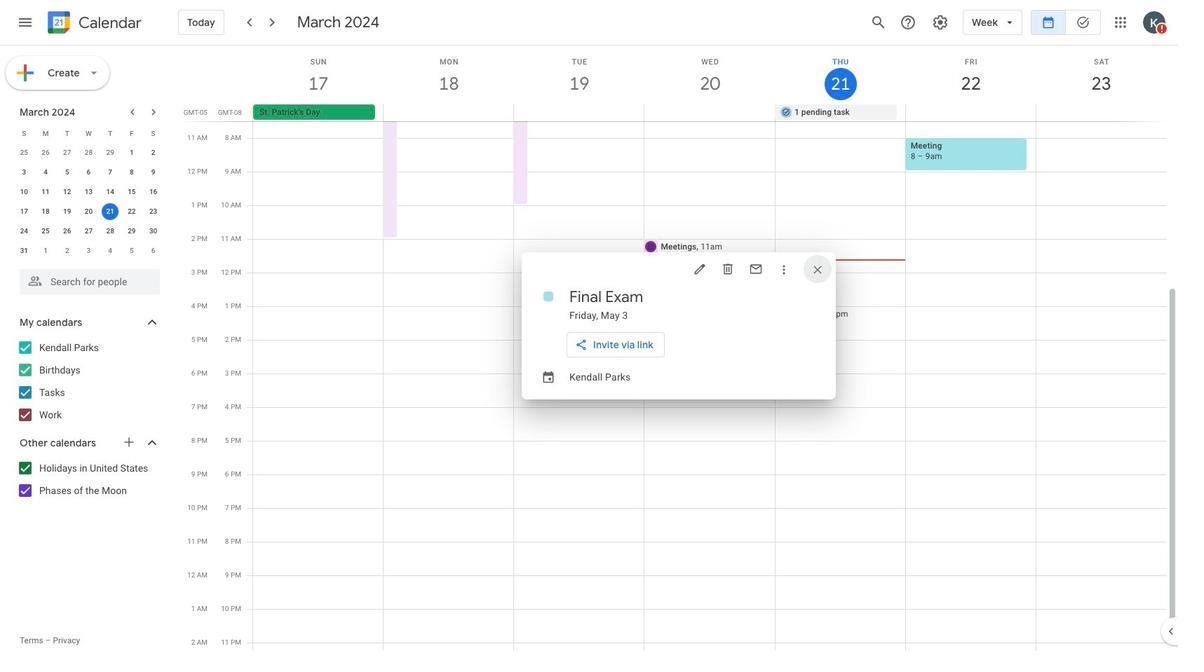 Task type: locate. For each thing, give the bounding box(es) containing it.
21, today element
[[102, 203, 119, 220]]

other calendars list
[[3, 457, 174, 502]]

calendar element
[[45, 8, 142, 39]]

6 element
[[80, 164, 97, 181]]

grid
[[180, 46, 1179, 652]]

19 element
[[59, 203, 76, 220]]

26 element
[[59, 223, 76, 240]]

12 element
[[59, 184, 76, 201]]

row
[[247, 105, 1179, 121], [13, 123, 164, 143], [13, 143, 164, 163], [13, 163, 164, 182], [13, 182, 164, 202], [13, 202, 164, 222], [13, 222, 164, 241], [13, 241, 164, 261]]

8 element
[[123, 164, 140, 181]]

28 element
[[102, 223, 119, 240]]

29 element
[[123, 223, 140, 240]]

february 27 element
[[59, 145, 76, 161]]

30 element
[[145, 223, 162, 240]]

2 element
[[145, 145, 162, 161]]

0 horizontal spatial heading
[[76, 14, 142, 31]]

None search field
[[0, 264, 174, 295]]

7 element
[[102, 164, 119, 181]]

Search for people text field
[[28, 269, 152, 295]]

heading
[[76, 14, 142, 31], [570, 287, 644, 307]]

april 3 element
[[80, 243, 97, 260]]

cell
[[384, 105, 514, 121], [514, 105, 645, 121], [645, 105, 775, 121], [906, 105, 1036, 121], [1036, 105, 1167, 121], [99, 202, 121, 222]]

4 element
[[37, 164, 54, 181]]

settings menu image
[[932, 14, 949, 31]]

april 6 element
[[145, 243, 162, 260]]

main drawer image
[[17, 14, 34, 31]]

24 element
[[16, 223, 33, 240]]

add other calendars image
[[122, 436, 136, 450]]

31 element
[[16, 243, 33, 260]]

april 2 element
[[59, 243, 76, 260]]

cell inside march 2024 "grid"
[[99, 202, 121, 222]]

0 vertical spatial heading
[[76, 14, 142, 31]]

row group
[[13, 143, 164, 261]]

1 element
[[123, 145, 140, 161]]

13 element
[[80, 184, 97, 201]]

1 vertical spatial heading
[[570, 287, 644, 307]]



Task type: describe. For each thing, give the bounding box(es) containing it.
5 element
[[59, 164, 76, 181]]

10 element
[[16, 184, 33, 201]]

1 horizontal spatial heading
[[570, 287, 644, 307]]

18 element
[[37, 203, 54, 220]]

20 element
[[80, 203, 97, 220]]

22 element
[[123, 203, 140, 220]]

april 4 element
[[102, 243, 119, 260]]

23 element
[[145, 203, 162, 220]]

heading inside calendar element
[[76, 14, 142, 31]]

april 1 element
[[37, 243, 54, 260]]

9 element
[[145, 164, 162, 181]]

february 29 element
[[102, 145, 119, 161]]

16 element
[[145, 184, 162, 201]]

march 2024 grid
[[13, 123, 164, 261]]

february 25 element
[[16, 145, 33, 161]]

17 element
[[16, 203, 33, 220]]

april 5 element
[[123, 243, 140, 260]]

february 28 element
[[80, 145, 97, 161]]

delete event image
[[721, 262, 735, 276]]

3 element
[[16, 164, 33, 181]]

14 element
[[102, 184, 119, 201]]

11 element
[[37, 184, 54, 201]]

25 element
[[37, 223, 54, 240]]

february 26 element
[[37, 145, 54, 161]]

email event details image
[[749, 262, 763, 276]]

27 element
[[80, 223, 97, 240]]

my calendars list
[[3, 337, 174, 427]]

15 element
[[123, 184, 140, 201]]



Task type: vqa. For each thing, say whether or not it's contained in the screenshot.
"28" element
yes



